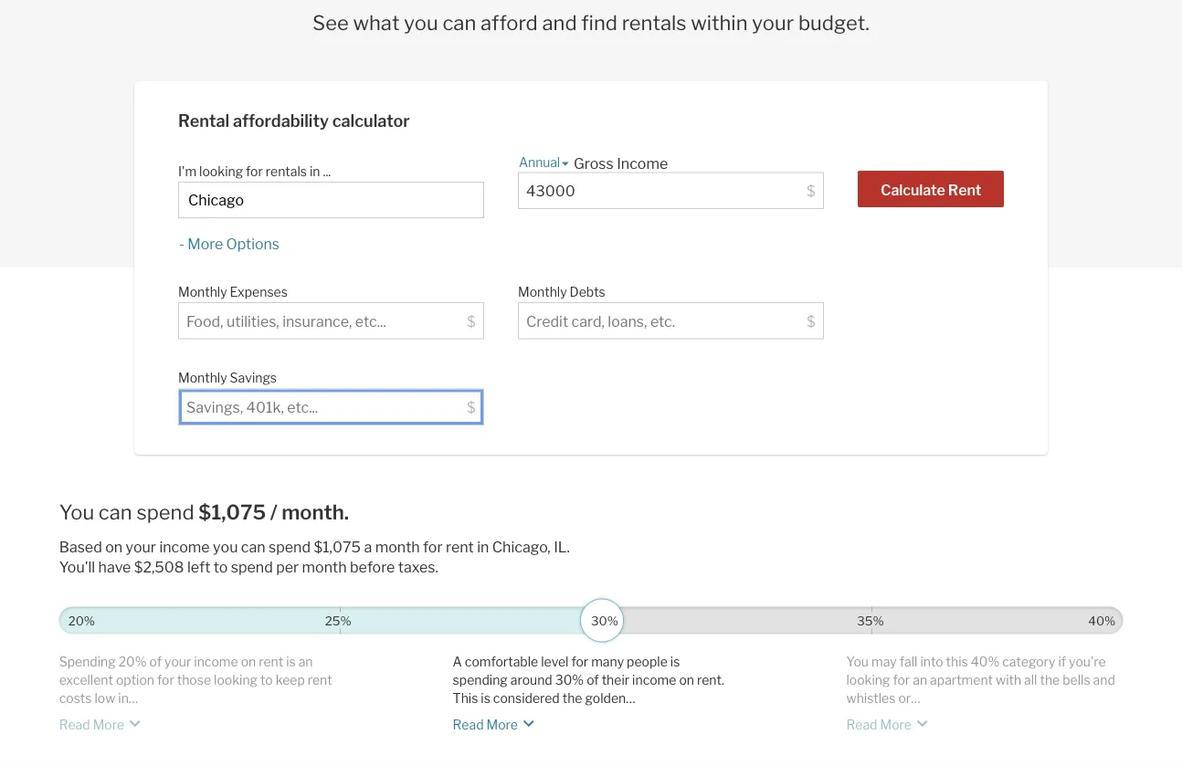 Task type: locate. For each thing, give the bounding box(es) containing it.
1 horizontal spatial of
[[587, 673, 599, 689]]

in
[[310, 164, 320, 179], [477, 539, 489, 556], [118, 691, 129, 707]]

based
[[59, 539, 102, 556]]

1 vertical spatial income
[[194, 655, 238, 670]]

if
[[1059, 655, 1067, 670]]

rent up keep
[[259, 655, 284, 670]]

$1,075 inside based on your income you can spend $1,075 a month for rent in chicago, il . you'll have $2,508 left to spend per month before taxes.
[[314, 539, 361, 556]]

0 vertical spatial your
[[752, 11, 795, 35]]

your inside based on your income you can spend $1,075 a month for rent in chicago, il . you'll have $2,508 left to spend per month before taxes.
[[126, 539, 156, 556]]

low
[[95, 691, 115, 707]]

taxes.
[[398, 559, 439, 577]]

2 horizontal spatial …
[[912, 691, 921, 707]]

0 vertical spatial rentals
[[622, 11, 687, 35]]

an
[[299, 655, 313, 670], [913, 673, 928, 689]]

1 vertical spatial an
[[913, 673, 928, 689]]

rent
[[446, 539, 474, 556], [259, 655, 284, 670], [308, 673, 332, 689]]

1 vertical spatial the
[[563, 691, 583, 707]]

rentals right find on the top of page
[[622, 11, 687, 35]]

2 … from the left
[[626, 691, 636, 707]]

monthly
[[178, 284, 227, 300], [518, 284, 567, 300], [178, 371, 227, 386]]

1 horizontal spatial your
[[165, 655, 191, 670]]

for
[[246, 164, 263, 179], [423, 539, 443, 556], [572, 655, 589, 670], [157, 673, 174, 689], [894, 673, 911, 689]]

can down the you can spend $1,075 / month.
[[241, 539, 266, 556]]

2 vertical spatial income
[[633, 673, 677, 689]]

monthly for monthly expenses
[[178, 284, 227, 300]]

2 vertical spatial rent
[[308, 673, 332, 689]]

… for in
[[129, 691, 138, 707]]

Monthly Savings text field
[[186, 399, 461, 417]]

an up keep
[[299, 655, 313, 670]]

expenses
[[230, 284, 288, 300]]

chicago,
[[493, 539, 551, 556]]

0 horizontal spatial is
[[286, 655, 296, 670]]

in left ...
[[310, 164, 320, 179]]

for left those
[[157, 673, 174, 689]]

looking right those
[[214, 673, 258, 689]]

0 vertical spatial the
[[1041, 673, 1061, 689]]

read more down this
[[453, 717, 518, 733]]

0 vertical spatial on
[[105, 539, 123, 556]]

is down spending on the left bottom
[[481, 691, 491, 707]]

0 vertical spatial you
[[59, 500, 94, 525]]

fall
[[900, 655, 918, 670]]

the down 30%
[[563, 691, 583, 707]]

/
[[270, 500, 278, 525]]

read more down 'low'
[[59, 717, 124, 733]]

is inside spending 20% of your income on rent is an excellent option for those looking to keep rent costs low in
[[286, 655, 296, 670]]

read more link for whistles
[[847, 708, 934, 735]]

0 vertical spatial rent
[[446, 539, 474, 556]]

0 horizontal spatial in
[[118, 691, 129, 707]]

$ for monthly expenses
[[467, 313, 476, 330]]

read for spending 20% of your income on rent is an excellent option for those looking to keep rent costs low in
[[59, 717, 90, 733]]

more for a
[[487, 717, 518, 733]]

and down you're
[[1094, 673, 1116, 689]]

2 read from the left
[[453, 717, 484, 733]]

on
[[105, 539, 123, 556], [241, 655, 256, 670], [680, 673, 695, 689]]

monthly left "debts" in the top of the page
[[518, 284, 567, 300]]

spend
[[137, 500, 194, 525], [269, 539, 311, 556], [231, 559, 273, 577]]

your inside spending 20% of your income on rent is an excellent option for those looking to keep rent costs low in
[[165, 655, 191, 670]]

1 horizontal spatial can
[[241, 539, 266, 556]]

0 horizontal spatial an
[[299, 655, 313, 670]]

for up 30%
[[572, 655, 589, 670]]

more down the considered
[[487, 717, 518, 733]]

bells
[[1063, 673, 1091, 689]]

read more down whistles
[[847, 717, 912, 733]]

…
[[129, 691, 138, 707], [626, 691, 636, 707], [912, 691, 921, 707]]

afford
[[481, 11, 538, 35]]

keep
[[276, 673, 305, 689]]

1 horizontal spatial rent
[[308, 673, 332, 689]]

to left keep
[[261, 673, 273, 689]]

can inside based on your income you can spend $1,075 a month for rent in chicago, il . you'll have $2,508 left to spend per month before taxes.
[[241, 539, 266, 556]]

0 horizontal spatial you
[[213, 539, 238, 556]]

2 read more link from the left
[[453, 708, 540, 735]]

0 vertical spatial to
[[214, 559, 228, 577]]

0 horizontal spatial rent
[[259, 655, 284, 670]]

can up "based"
[[99, 500, 132, 525]]

calculate
[[881, 181, 946, 199]]

read
[[59, 717, 90, 733], [453, 717, 484, 733], [847, 717, 878, 733]]

2 horizontal spatial read more link
[[847, 708, 934, 735]]

$
[[807, 182, 816, 200], [467, 313, 476, 330], [807, 313, 816, 330], [467, 399, 476, 417]]

1 horizontal spatial you
[[404, 11, 439, 35]]

… down option
[[129, 691, 138, 707]]

an down fall
[[913, 673, 928, 689]]

the
[[1041, 673, 1061, 689], [563, 691, 583, 707]]

1 horizontal spatial in
[[310, 164, 320, 179]]

is
[[286, 655, 296, 670], [671, 655, 680, 670], [481, 691, 491, 707]]

looking up whistles
[[847, 673, 891, 689]]

for inside spending 20% of your income on rent is an excellent option for those looking to keep rent costs low in
[[157, 673, 174, 689]]

their
[[602, 673, 630, 689]]

monthly debts
[[518, 284, 606, 300]]

spend up per
[[269, 539, 311, 556]]

0 vertical spatial in
[[310, 164, 320, 179]]

1 horizontal spatial read more
[[453, 717, 518, 733]]

you down the you can spend $1,075 / month.
[[213, 539, 238, 556]]

within
[[691, 11, 748, 35]]

None range field
[[59, 607, 1124, 631]]

read more link down 'low'
[[59, 708, 146, 735]]

more
[[188, 235, 223, 253], [93, 717, 124, 733], [487, 717, 518, 733], [881, 717, 912, 733]]

your up those
[[165, 655, 191, 670]]

1 vertical spatial your
[[126, 539, 156, 556]]

1 vertical spatial and
[[1094, 673, 1116, 689]]

0 vertical spatial income
[[159, 539, 210, 556]]

1 horizontal spatial read
[[453, 717, 484, 733]]

your right the within
[[752, 11, 795, 35]]

0 horizontal spatial read more
[[59, 717, 124, 733]]

of inside spending 20% of your income on rent is an excellent option for those looking to keep rent costs low in
[[149, 655, 162, 670]]

can
[[443, 11, 476, 35], [99, 500, 132, 525], [241, 539, 266, 556]]

rent.
[[697, 673, 725, 689]]

monthly for monthly debts
[[518, 284, 567, 300]]

1 horizontal spatial and
[[1094, 673, 1116, 689]]

$1,075
[[199, 500, 266, 525], [314, 539, 361, 556]]

see what you can afford and find rentals within your budget.
[[313, 11, 870, 35]]

0 vertical spatial an
[[299, 655, 313, 670]]

1 vertical spatial to
[[261, 673, 273, 689]]

0 horizontal spatial can
[[99, 500, 132, 525]]

you're
[[1070, 655, 1107, 670]]

monthly down "-" at the left of the page
[[178, 284, 227, 300]]

0 horizontal spatial your
[[126, 539, 156, 556]]

read for you may fall into this 40% category if you're looking for an apartment with all the bells and whistles or
[[847, 717, 878, 733]]

1 vertical spatial on
[[241, 655, 256, 670]]

into
[[921, 655, 944, 670]]

2 horizontal spatial read more
[[847, 717, 912, 733]]

0 horizontal spatial the
[[563, 691, 583, 707]]

0 horizontal spatial on
[[105, 539, 123, 556]]

… down their at right bottom
[[626, 691, 636, 707]]

rent
[[949, 181, 982, 199]]

a
[[364, 539, 372, 556]]

the right all
[[1041, 673, 1061, 689]]

0 horizontal spatial of
[[149, 655, 162, 670]]

read more
[[59, 717, 124, 733], [453, 717, 518, 733], [847, 717, 912, 733]]

2 read more from the left
[[453, 717, 518, 733]]

1 vertical spatial month
[[302, 559, 347, 577]]

$1,075 left "a"
[[314, 539, 361, 556]]

0 horizontal spatial to
[[214, 559, 228, 577]]

you up "based"
[[59, 500, 94, 525]]

of inside 'a comfortable level for many people is spending around 30% of their income on rent. this is considered the golden'
[[587, 673, 599, 689]]

and inside 'you may fall into this 40% category if you're looking for an apartment with all the bells and whistles or'
[[1094, 673, 1116, 689]]

in inside based on your income you can spend $1,075 a month for rent in chicago, il . you'll have $2,508 left to spend per month before taxes.
[[477, 539, 489, 556]]

spending 20% of your income on rent is an excellent option for those looking to keep rent costs low in
[[59, 655, 332, 707]]

more down or
[[881, 717, 912, 733]]

considered
[[493, 691, 560, 707]]

of right 20%
[[149, 655, 162, 670]]

of up the "golden"
[[587, 673, 599, 689]]

0 horizontal spatial rentals
[[266, 164, 307, 179]]

1 horizontal spatial on
[[241, 655, 256, 670]]

0 horizontal spatial $1,075
[[199, 500, 266, 525]]

on inside based on your income you can spend $1,075 a month for rent in chicago, il . you'll have $2,508 left to spend per month before taxes.
[[105, 539, 123, 556]]

1 horizontal spatial to
[[261, 673, 273, 689]]

spend left per
[[231, 559, 273, 577]]

0 horizontal spatial you
[[59, 500, 94, 525]]

il
[[554, 539, 567, 556]]

rentals left ...
[[266, 164, 307, 179]]

in right 'low'
[[118, 691, 129, 707]]

you for you may fall into this 40% category if you're looking for an apartment with all the bells and whistles or
[[847, 655, 869, 670]]

1 horizontal spatial you
[[847, 655, 869, 670]]

income up those
[[194, 655, 238, 670]]

1 horizontal spatial read more link
[[453, 708, 540, 735]]

an inside 'you may fall into this 40% category if you're looking for an apartment with all the bells and whistles or'
[[913, 673, 928, 689]]

looking inside spending 20% of your income on rent is an excellent option for those looking to keep rent costs low in
[[214, 673, 258, 689]]

$1,075 left "/"
[[199, 500, 266, 525]]

0 horizontal spatial read more link
[[59, 708, 146, 735]]

what
[[353, 11, 400, 35]]

income
[[159, 539, 210, 556], [194, 655, 238, 670], [633, 673, 677, 689]]

2 vertical spatial your
[[165, 655, 191, 670]]

read more for you may fall into this 40% category if you're looking for an apartment with all the bells and whistles or
[[847, 717, 912, 733]]

2 vertical spatial in
[[118, 691, 129, 707]]

1 vertical spatial of
[[587, 673, 599, 689]]

3 read more from the left
[[847, 717, 912, 733]]

1 horizontal spatial month
[[375, 539, 420, 556]]

for up or
[[894, 673, 911, 689]]

is right people
[[671, 655, 680, 670]]

and left find on the top of page
[[543, 11, 577, 35]]

1 vertical spatial in
[[477, 539, 489, 556]]

your
[[752, 11, 795, 35], [126, 539, 156, 556], [165, 655, 191, 670]]

2 horizontal spatial in
[[477, 539, 489, 556]]

you inside 'you may fall into this 40% category if you're looking for an apartment with all the bells and whistles or'
[[847, 655, 869, 670]]

month up taxes.
[[375, 539, 420, 556]]

more down 'low'
[[93, 717, 124, 733]]

0 vertical spatial you
[[404, 11, 439, 35]]

looking
[[199, 164, 243, 179], [214, 673, 258, 689], [847, 673, 891, 689]]

you
[[59, 500, 94, 525], [847, 655, 869, 670]]

3 read from the left
[[847, 717, 878, 733]]

2 horizontal spatial is
[[671, 655, 680, 670]]

you right what
[[404, 11, 439, 35]]

of
[[149, 655, 162, 670], [587, 673, 599, 689]]

1 horizontal spatial $1,075
[[314, 539, 361, 556]]

you left may
[[847, 655, 869, 670]]

an inside spending 20% of your income on rent is an excellent option for those looking to keep rent costs low in
[[299, 655, 313, 670]]

your up $2,508
[[126, 539, 156, 556]]

1 horizontal spatial …
[[626, 691, 636, 707]]

rent right keep
[[308, 673, 332, 689]]

rent left chicago,
[[446, 539, 474, 556]]

2 horizontal spatial can
[[443, 11, 476, 35]]

1 vertical spatial rent
[[259, 655, 284, 670]]

more for you
[[881, 717, 912, 733]]

people
[[627, 655, 668, 670]]

3 … from the left
[[912, 691, 921, 707]]

excellent
[[59, 673, 113, 689]]

0 vertical spatial of
[[149, 655, 162, 670]]

Income before taxes text field
[[527, 182, 801, 200]]

see
[[313, 11, 349, 35]]

1 vertical spatial can
[[99, 500, 132, 525]]

0 horizontal spatial …
[[129, 691, 138, 707]]

1 read more link from the left
[[59, 708, 146, 735]]

for up taxes.
[[423, 539, 443, 556]]

1 vertical spatial rentals
[[266, 164, 307, 179]]

income up left
[[159, 539, 210, 556]]

Monthly Debts text field
[[527, 313, 801, 330]]

1 horizontal spatial rentals
[[622, 11, 687, 35]]

read down this
[[453, 717, 484, 733]]

1 horizontal spatial an
[[913, 673, 928, 689]]

1 horizontal spatial the
[[1041, 673, 1061, 689]]

1 horizontal spatial is
[[481, 691, 491, 707]]

whistles
[[847, 691, 896, 707]]

1 read more from the left
[[59, 717, 124, 733]]

$ for monthly savings
[[467, 399, 476, 417]]

1 vertical spatial you
[[847, 655, 869, 670]]

a comfortable level for many people is spending around 30% of their income on rent. this is considered the golden
[[453, 655, 725, 707]]

2 horizontal spatial rent
[[446, 539, 474, 556]]

read down costs
[[59, 717, 90, 733]]

you
[[404, 11, 439, 35], [213, 539, 238, 556]]

read more for spending 20% of your income on rent is an excellent option for those looking to keep rent costs low in
[[59, 717, 124, 733]]

income down people
[[633, 673, 677, 689]]

… down fall
[[912, 691, 921, 707]]

month right per
[[302, 559, 347, 577]]

0 horizontal spatial and
[[543, 11, 577, 35]]

read more link for low
[[59, 708, 146, 735]]

read down whistles
[[847, 717, 878, 733]]

read more link
[[59, 708, 146, 735], [453, 708, 540, 735], [847, 708, 934, 735]]

month
[[375, 539, 420, 556], [302, 559, 347, 577]]

more for spending
[[93, 717, 124, 733]]

2 horizontal spatial on
[[680, 673, 695, 689]]

0 horizontal spatial month
[[302, 559, 347, 577]]

1 read from the left
[[59, 717, 90, 733]]

is up keep
[[286, 655, 296, 670]]

read more link down the considered
[[453, 708, 540, 735]]

0 vertical spatial $1,075
[[199, 500, 266, 525]]

30%
[[555, 673, 584, 689]]

to right left
[[214, 559, 228, 577]]

monthly left "savings"
[[178, 371, 227, 386]]

20%
[[119, 655, 147, 670]]

1 vertical spatial $1,075
[[314, 539, 361, 556]]

options
[[226, 235, 279, 253]]

gross income
[[574, 154, 668, 172]]

1 … from the left
[[129, 691, 138, 707]]

2 vertical spatial on
[[680, 673, 695, 689]]

affordability
[[233, 111, 329, 131]]

City, neighborhood, or zip code search field
[[178, 182, 484, 218]]

3 read more link from the left
[[847, 708, 934, 735]]

spend up $2,508
[[137, 500, 194, 525]]

Monthly Expenses text field
[[186, 313, 461, 330]]

and
[[543, 11, 577, 35], [1094, 673, 1116, 689]]

to
[[214, 559, 228, 577], [261, 673, 273, 689]]

read more link down or
[[847, 708, 934, 735]]

0 horizontal spatial read
[[59, 717, 90, 733]]

1 vertical spatial you
[[213, 539, 238, 556]]

2 vertical spatial can
[[241, 539, 266, 556]]

can left afford
[[443, 11, 476, 35]]

2 horizontal spatial read
[[847, 717, 878, 733]]

2 horizontal spatial your
[[752, 11, 795, 35]]

in left chicago,
[[477, 539, 489, 556]]



Task type: vqa. For each thing, say whether or not it's contained in the screenshot.
the bottom the You
yes



Task type: describe. For each thing, give the bounding box(es) containing it.
category
[[1003, 655, 1056, 670]]

… for golden
[[626, 691, 636, 707]]

month.
[[282, 500, 349, 525]]

0 vertical spatial can
[[443, 11, 476, 35]]

0 vertical spatial and
[[543, 11, 577, 35]]

0 vertical spatial spend
[[137, 500, 194, 525]]

.
[[567, 539, 570, 556]]

golden
[[585, 691, 626, 707]]

may
[[872, 655, 897, 670]]

you inside based on your income you can spend $1,075 a month for rent in chicago, il . you'll have $2,508 left to spend per month before taxes.
[[213, 539, 238, 556]]

monthly for monthly savings
[[178, 371, 227, 386]]

-
[[179, 235, 185, 253]]

left
[[187, 559, 211, 577]]

rental affordability calculator
[[178, 111, 410, 131]]

0 vertical spatial month
[[375, 539, 420, 556]]

find
[[582, 11, 618, 35]]

monthly savings element
[[178, 362, 475, 389]]

$ for monthly debts
[[807, 313, 816, 330]]

around
[[511, 673, 553, 689]]

for inside based on your income you can spend $1,075 a month for rent in chicago, il . you'll have $2,508 left to spend per month before taxes.
[[423, 539, 443, 556]]

income
[[617, 154, 668, 172]]

income inside 'a comfortable level for many people is spending around 30% of their income on rent. this is considered the golden'
[[633, 673, 677, 689]]

based on your income you can spend $1,075 a month for rent in chicago, il . you'll have $2,508 left to spend per month before taxes.
[[59, 539, 570, 577]]

you for you can spend $1,075 / month.
[[59, 500, 94, 525]]

option
[[116, 673, 154, 689]]

you can spend $1,075 / month.
[[59, 500, 349, 525]]

the inside 'you may fall into this 40% category if you're looking for an apartment with all the bells and whistles or'
[[1041, 673, 1061, 689]]

in inside spending 20% of your income on rent is an excellent option for those looking to keep rent costs low in
[[118, 691, 129, 707]]

1 vertical spatial spend
[[269, 539, 311, 556]]

income inside based on your income you can spend $1,075 a month for rent in chicago, il . you'll have $2,508 left to spend per month before taxes.
[[159, 539, 210, 556]]

rent inside based on your income you can spend $1,075 a month for rent in chicago, il . you'll have $2,508 left to spend per month before taxes.
[[446, 539, 474, 556]]

for down affordability
[[246, 164, 263, 179]]

all
[[1025, 673, 1038, 689]]

- more options button
[[178, 235, 280, 253]]

apartment
[[931, 673, 994, 689]]

...
[[323, 164, 331, 179]]

level
[[541, 655, 569, 670]]

i'm
[[178, 164, 197, 179]]

looking right i'm
[[199, 164, 243, 179]]

for inside 'a comfortable level for many people is spending around 30% of their income on rent. this is considered the golden'
[[572, 655, 589, 670]]

the inside 'a comfortable level for many people is spending around 30% of their income on rent. this is considered the golden'
[[563, 691, 583, 707]]

read more link for the
[[453, 708, 540, 735]]

calculate rent
[[881, 181, 982, 199]]

on inside 'a comfortable level for many people is spending around 30% of their income on rent. this is considered the golden'
[[680, 673, 695, 689]]

you may fall into this 40% category if you're looking for an apartment with all the bells and whistles or
[[847, 655, 1116, 707]]

costs
[[59, 691, 92, 707]]

budget.
[[799, 11, 870, 35]]

… for or
[[912, 691, 921, 707]]

- more options
[[179, 235, 279, 253]]

calculate rent button
[[858, 171, 1005, 208]]

2 vertical spatial spend
[[231, 559, 273, 577]]

read for a comfortable level for many people is spending around 30% of their income on rent. this is considered the golden
[[453, 717, 484, 733]]

annual
[[519, 155, 560, 170]]

this
[[947, 655, 969, 670]]

$2,508
[[134, 559, 184, 577]]

or
[[899, 691, 912, 707]]

more right "-" at the left of the page
[[188, 235, 223, 253]]

monthly expenses
[[178, 284, 288, 300]]

you'll
[[59, 559, 95, 577]]

annual button
[[518, 154, 561, 172]]

spending
[[59, 655, 116, 670]]

monthly expenses element
[[178, 275, 475, 303]]

looking inside 'you may fall into this 40% category if you're looking for an apartment with all the bells and whistles or'
[[847, 673, 891, 689]]

to inside based on your income you can spend $1,075 a month for rent in chicago, il . you'll have $2,508 left to spend per month before taxes.
[[214, 559, 228, 577]]

savings
[[230, 371, 277, 386]]

comfortable
[[465, 655, 539, 670]]

income inside spending 20% of your income on rent is an excellent option for those looking to keep rent costs low in
[[194, 655, 238, 670]]

before
[[350, 559, 395, 577]]

calculator
[[332, 111, 410, 131]]

debts
[[570, 284, 606, 300]]

monthly debts element
[[518, 275, 815, 303]]

read more for a comfortable level for many people is spending around 30% of their income on rent. this is considered the golden
[[453, 717, 518, 733]]

40%
[[971, 655, 1000, 670]]

this
[[453, 691, 478, 707]]

those
[[177, 673, 211, 689]]

have
[[98, 559, 131, 577]]

gross
[[574, 154, 614, 172]]

a
[[453, 655, 462, 670]]

for inside 'you may fall into this 40% category if you're looking for an apartment with all the bells and whistles or'
[[894, 673, 911, 689]]

to inside spending 20% of your income on rent is an excellent option for those looking to keep rent costs low in
[[261, 673, 273, 689]]

monthly savings
[[178, 371, 277, 386]]

rental
[[178, 111, 230, 131]]

on inside spending 20% of your income on rent is an excellent option for those looking to keep rent costs low in
[[241, 655, 256, 670]]

i'm looking for rentals in ...
[[178, 164, 334, 179]]

many
[[592, 655, 624, 670]]

per
[[276, 559, 299, 577]]

spending
[[453, 673, 508, 689]]

with
[[996, 673, 1022, 689]]



